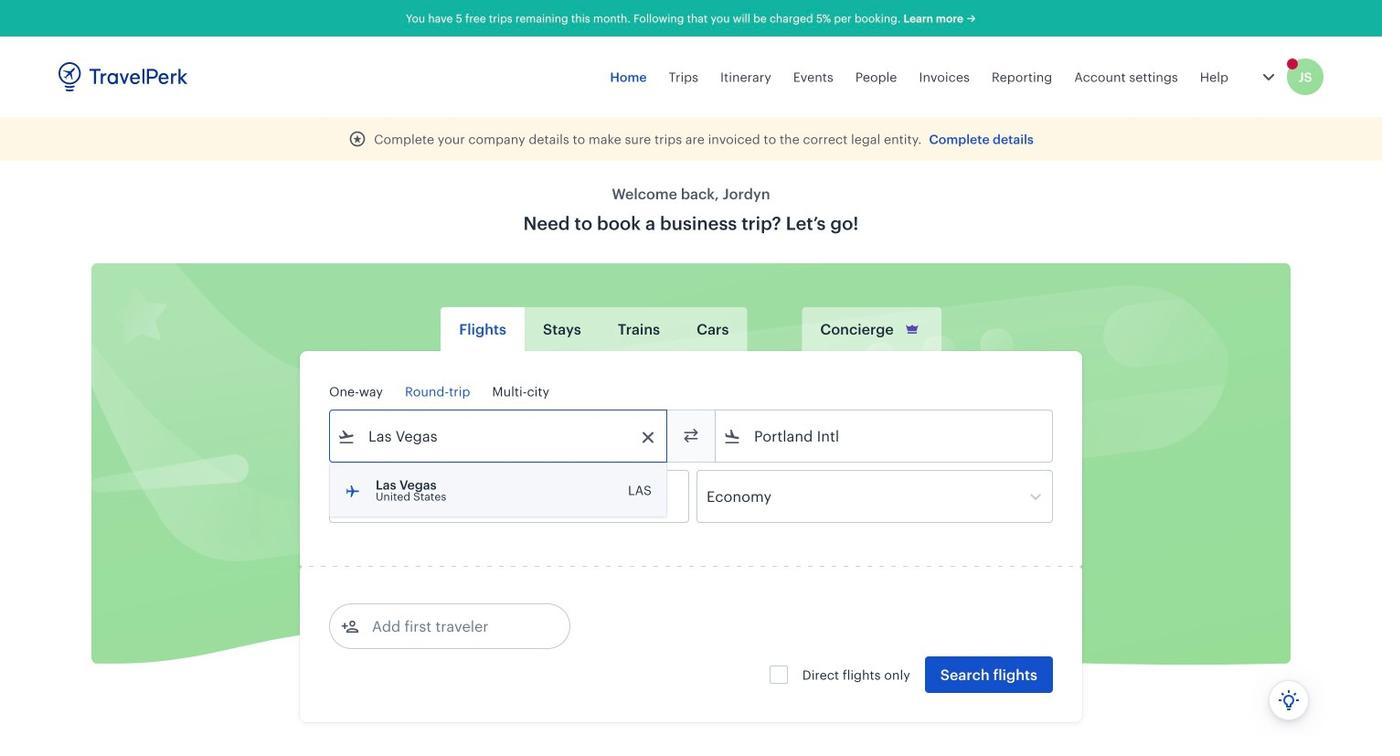 Task type: vqa. For each thing, say whether or not it's contained in the screenshot.
Depart Text Field
yes



Task type: locate. For each thing, give the bounding box(es) containing it.
To search field
[[742, 422, 1029, 451]]

From search field
[[356, 422, 643, 451]]



Task type: describe. For each thing, give the bounding box(es) containing it.
Depart text field
[[356, 471, 451, 522]]

Return text field
[[464, 471, 559, 522]]

Add first traveler search field
[[359, 612, 550, 641]]



